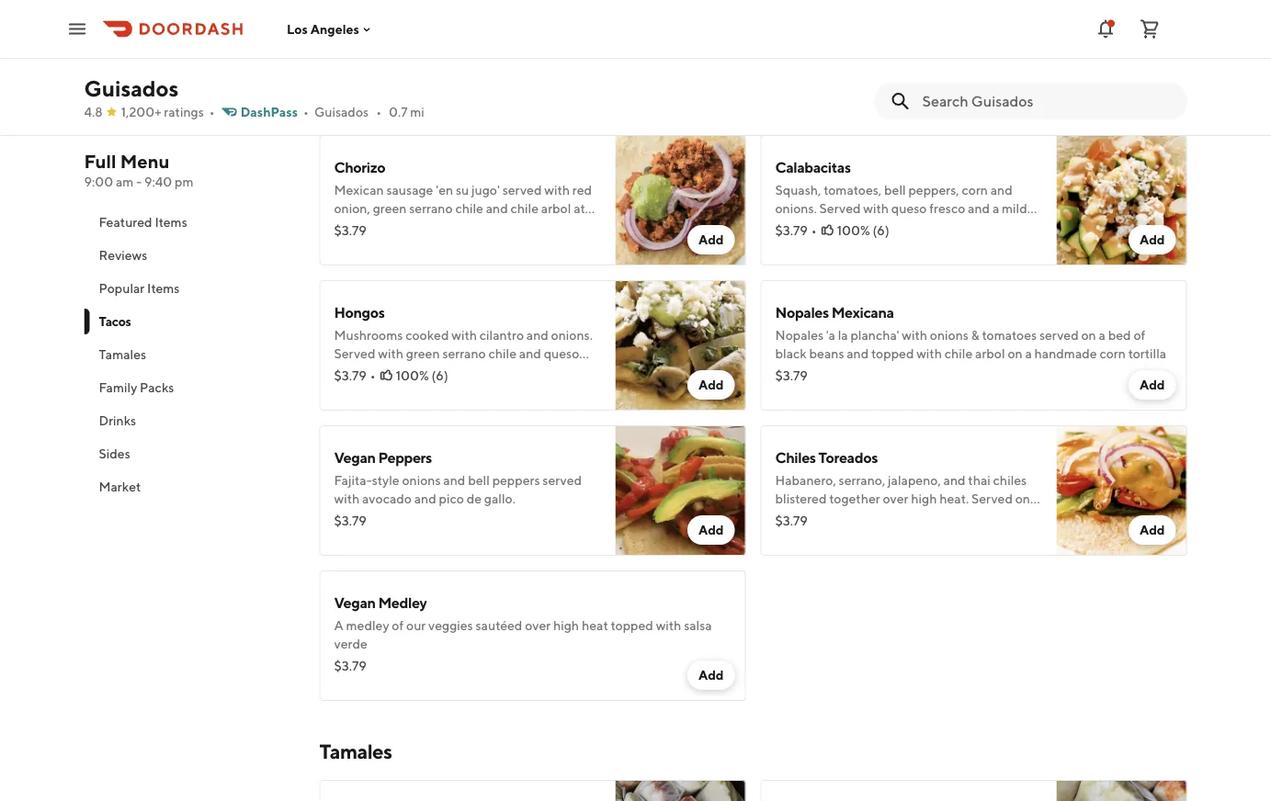 Task type: locate. For each thing, give the bounding box(es) containing it.
declined.
[[987, 510, 1041, 525]]

guisados for guisados • 0.7 mi
[[314, 104, 369, 120]]

su
[[456, 183, 469, 198]]

and inside chorizo mexican sausage 'en su jugo' served with red onion, green serrano chile and chile arbol atop black beans.
[[486, 201, 508, 217]]

1 horizontal spatial onions.
[[775, 201, 817, 217]]

100% (6) down tomatoes,
[[837, 223, 890, 239]]

1 vertical spatial (6)
[[432, 369, 448, 384]]

1 vertical spatial topped
[[611, 619, 654, 634]]

this
[[775, 529, 799, 544]]

bell inside the calabacitas squash, tomatoes, bell peppers, corn and onions. served with queso fresco and a mild chipotle sour cream.
[[884, 183, 906, 198]]

family packs button
[[84, 371, 297, 405]]

0 horizontal spatial served
[[503, 183, 542, 198]]

0 horizontal spatial atop
[[574, 201, 600, 217]]

0 horizontal spatial guisados
[[84, 75, 179, 101]]

with
[[847, 56, 872, 71], [545, 183, 570, 198], [864, 201, 889, 217], [452, 328, 477, 343], [902, 328, 928, 343], [378, 347, 404, 362], [917, 347, 942, 362], [334, 492, 360, 507], [656, 619, 682, 634]]

88% (9)
[[837, 78, 882, 93]]

0 vertical spatial corn
[[962, 183, 988, 198]]

1 vegan from the top
[[334, 450, 376, 467]]

0 vertical spatial bell
[[884, 183, 906, 198]]

high left heat
[[553, 619, 579, 634]]

beans
[[810, 56, 844, 71], [810, 347, 844, 362]]

0 vertical spatial vegan
[[334, 450, 376, 467]]

0 horizontal spatial tamales
[[99, 347, 146, 362]]

0 horizontal spatial 100% (6)
[[396, 369, 448, 384]]

2 vertical spatial serrano
[[443, 347, 486, 362]]

topped right heat
[[611, 619, 654, 634]]

green inside hongos mushrooms cooked with cilantro and onions. served with green serrano chile and queso fresco.
[[406, 347, 440, 362]]

sausage
[[387, 183, 433, 198]]

menu
[[120, 151, 170, 172]]

$3.79 • for calabacitas
[[775, 223, 817, 239]]

add
[[699, 233, 724, 248], [1140, 233, 1165, 248], [699, 378, 724, 393], [1140, 378, 1165, 393], [699, 523, 724, 538], [1140, 523, 1165, 538], [699, 668, 724, 684]]

2 horizontal spatial served
[[1040, 328, 1079, 343]]

$3.79 inside the vegan medley a medley of our veggies sautéed over high heat topped with salsa verde $3.79 add
[[334, 659, 367, 674]]

1 vertical spatial papas
[[334, 47, 369, 62]]

0 vertical spatial serrano
[[978, 56, 1021, 71]]

1 horizontal spatial over
[[883, 492, 909, 507]]

high down jalapeno,
[[911, 492, 937, 507]]

los angeles
[[287, 21, 359, 37]]

corn down 'bed'
[[1100, 347, 1126, 362]]

and left 88%
[[806, 74, 828, 90]]

peppers
[[492, 473, 540, 489]]

bell up de
[[468, 473, 490, 489]]

1 horizontal spatial bell
[[884, 183, 906, 198]]

a right in
[[887, 38, 894, 53]]

style
[[372, 473, 400, 489]]

papas
[[334, 23, 373, 40], [334, 47, 369, 62]]

1 horizontal spatial atop
[[1010, 38, 1037, 53]]

served right peppers
[[543, 473, 582, 489]]

angeles
[[311, 21, 359, 37]]

add for calabacitas
[[1140, 233, 1165, 248]]

topped
[[872, 347, 914, 362], [611, 619, 654, 634]]

100% for hongos
[[396, 369, 429, 384]]

served right "jugo'" in the left top of the page
[[503, 183, 542, 198]]

1 horizontal spatial $3.79 •
[[775, 223, 817, 239]]

1 vertical spatial arbol
[[976, 347, 1005, 362]]

0 horizontal spatial onions
[[402, 473, 441, 489]]

nopales left ''a'
[[775, 328, 824, 343]]

green inside chorizo mexican sausage 'en su jugo' served with red onion, green serrano chile and chile arbol atop black beans.
[[373, 201, 407, 217]]

vegan medley a medley of our veggies sautéed over high heat topped with salsa verde $3.79 add
[[334, 595, 724, 684]]

served down tomatoes,
[[820, 201, 861, 217]]

guisados left 0.7
[[314, 104, 369, 120]]

chiles toreados image
[[1057, 426, 1187, 557]]

(6) for hongos
[[432, 369, 448, 384]]

100% (6) for hongos
[[396, 369, 448, 384]]

1 horizontal spatial corn
[[1100, 347, 1126, 362]]

onion,
[[334, 201, 370, 217]]

corn inside nopales mexicana nopales 'a la plancha' with onions & tomatoes served on a bed of black beans and topped with chile arbol on a handmade corn tortilla $3.79 add
[[1100, 347, 1126, 362]]

calabacitas squash, tomatoes, bell peppers, corn and onions. served with queso fresco and a mild chipotle sour cream.
[[775, 159, 1028, 235]]

1 vertical spatial on
[[1008, 347, 1023, 362]]

1 horizontal spatial topped
[[872, 347, 914, 362]]

2 papas from the top
[[334, 47, 369, 62]]

packs
[[140, 380, 174, 395]]

nopales up ''a'
[[775, 304, 829, 322]]

beans. down together
[[832, 510, 870, 525]]

1 vertical spatial served
[[1040, 328, 1079, 343]]

served up "fresco." on the top left of the page
[[334, 347, 376, 362]]

$3.79 down fajita-
[[334, 514, 367, 529]]

100% (6) down cooked
[[396, 369, 448, 384]]

cilantro
[[480, 328, 524, 343]]

1 vertical spatial atop
[[574, 201, 600, 217]]

vegan up fajita-
[[334, 450, 376, 467]]

on down tomatoes
[[1008, 347, 1023, 362]]

green inside the diced pork chop in a chile verde. served atop black beans with chile arbol, green serrano chile and sour cream.
[[941, 56, 975, 71]]

1 vertical spatial cream.
[[854, 220, 893, 235]]

of right 'bed'
[[1134, 328, 1146, 343]]

1 vertical spatial beans
[[810, 347, 844, 362]]

$3.79 inside nopales mexicana nopales 'a la plancha' with onions & tomatoes served on a bed of black beans and topped with chile arbol on a handmade corn tortilla $3.79 add
[[775, 369, 808, 384]]

1 horizontal spatial beans.
[[832, 510, 870, 525]]

bell
[[884, 183, 906, 198], [468, 473, 490, 489]]

served right verde.
[[966, 38, 1007, 53]]

(6) down cooked
[[432, 369, 448, 384]]

cooked
[[406, 328, 449, 343]]

1 beans from the top
[[810, 56, 844, 71]]

1 horizontal spatial of
[[1134, 328, 1146, 343]]

0 vertical spatial queso
[[892, 201, 927, 217]]

1 horizontal spatial queso
[[892, 201, 927, 217]]

1 horizontal spatial high
[[911, 492, 937, 507]]

0 horizontal spatial corn
[[962, 183, 988, 198]]

items for featured items
[[155, 215, 187, 230]]

1 vertical spatial of
[[392, 619, 404, 634]]

cream. down tomatoes,
[[854, 220, 893, 235]]

1 vertical spatial beans.
[[832, 510, 870, 525]]

0 vertical spatial on
[[1082, 328, 1097, 343]]

on up handmade
[[1082, 328, 1097, 343]]

0 vertical spatial over
[[883, 492, 909, 507]]

beans. down onion,
[[368, 220, 406, 235]]

atop down red
[[574, 201, 600, 217]]

with inside the vegan medley a medley of our veggies sautéed over high heat topped with salsa verde $3.79 add
[[656, 619, 682, 634]]

chorizo mexican sausage 'en su jugo' served with red onion, green serrano chile and chile arbol atop black beans.
[[334, 159, 600, 235]]

heat.
[[940, 492, 969, 507]]

serrano inside chorizo mexican sausage 'en su jugo' served with red onion, green serrano chile and chile arbol atop black beans.
[[409, 201, 453, 217]]

sautéed
[[476, 619, 523, 634]]

onions down peppers
[[402, 473, 441, 489]]

chile
[[897, 38, 925, 53], [875, 56, 903, 71], [775, 74, 804, 90], [455, 201, 484, 217], [511, 201, 539, 217], [489, 347, 517, 362], [945, 347, 973, 362]]

drinks
[[99, 413, 136, 428]]

guisados • 0.7 mi
[[314, 104, 425, 120]]

items inside popular items "button"
[[147, 281, 180, 296]]

1 vertical spatial onions.
[[551, 328, 593, 343]]

0 horizontal spatial over
[[525, 619, 551, 634]]

over up adjustments at the bottom right of the page
[[883, 492, 909, 507]]

1 vertical spatial 100%
[[396, 369, 429, 384]]

corn up fresco
[[962, 183, 988, 198]]

9:00
[[84, 174, 113, 189]]

onions.
[[775, 201, 817, 217], [551, 328, 593, 343]]

served inside vegan peppers fajita-style onions and bell peppers served with avocado and pico de gallo. $3.79
[[543, 473, 582, 489]]

1 horizontal spatial arbol
[[976, 347, 1005, 362]]

1 horizontal spatial onions
[[930, 328, 969, 343]]

topped inside the vegan medley a medley of our veggies sautéed over high heat topped with salsa verde $3.79 add
[[611, 619, 654, 634]]

vegan inside vegan peppers fajita-style onions and bell peppers served with avocado and pico de gallo. $3.79
[[334, 450, 376, 467]]

serrano up item search search box
[[978, 56, 1021, 71]]

served inside the diced pork chop in a chile verde. served atop black beans with chile arbol, green serrano chile and sour cream.
[[966, 38, 1007, 53]]

served up handmade
[[1040, 328, 1079, 343]]

1 vertical spatial sour
[[826, 220, 851, 235]]

0 vertical spatial sour
[[831, 74, 856, 90]]

items inside featured items button
[[155, 215, 187, 230]]

100% down cooked
[[396, 369, 429, 384]]

black inside chorizo mexican sausage 'en su jugo' served with red onion, green serrano chile and chile arbol atop black beans.
[[334, 220, 366, 235]]

chile inside hongos mushrooms cooked with cilantro and onions. served with green serrano chile and queso fresco.
[[489, 347, 517, 362]]

0 vertical spatial cream.
[[858, 74, 898, 90]]

1 papas from the top
[[334, 23, 373, 40]]

0 vertical spatial green
[[941, 56, 975, 71]]

vegan for medley
[[334, 595, 376, 612]]

papas con chorizo image
[[616, 0, 746, 121]]

serrano down cooked
[[443, 347, 486, 362]]

con down the los angeles "popup button"
[[372, 47, 394, 62]]

guisados
[[84, 75, 179, 101], [314, 104, 369, 120]]

in
[[874, 38, 885, 53]]

green down sausage
[[373, 201, 407, 217]]

on
[[1082, 328, 1097, 343], [1008, 347, 1023, 362], [1016, 492, 1031, 507]]

and down "jugo'" in the left top of the page
[[486, 201, 508, 217]]

0 vertical spatial onions
[[930, 328, 969, 343]]

vegan inside the vegan medley a medley of our veggies sautéed over high heat topped with salsa verde $3.79 add
[[334, 595, 376, 612]]

• right ratings
[[209, 104, 215, 120]]

vegan peppers image
[[616, 426, 746, 557]]

spicy.
[[903, 529, 935, 544]]

atop inside the diced pork chop in a chile verde. served atop black beans with chile arbol, green serrano chile and sour cream.
[[1010, 38, 1037, 53]]

cream.
[[858, 74, 898, 90], [854, 220, 893, 235]]

a left 'bed'
[[1099, 328, 1106, 343]]

high inside chiles toreados habanero, serrano, jalapeno, and thai chiles blistered together over high heat. served on top black beans. adjustments kindly declined. this taco is extremely spicy.
[[911, 492, 937, 507]]

0 vertical spatial 100% (6)
[[837, 223, 890, 239]]

0 horizontal spatial onions.
[[551, 328, 593, 343]]

2 vertical spatial green
[[406, 347, 440, 362]]

black
[[775, 56, 807, 71], [334, 220, 366, 235], [775, 347, 807, 362], [798, 510, 829, 525]]

0 vertical spatial $3.79 •
[[775, 223, 817, 239]]

1 vertical spatial green
[[373, 201, 407, 217]]

papas down the angeles
[[334, 47, 369, 62]]

0 vertical spatial items
[[155, 215, 187, 230]]

0 vertical spatial topped
[[872, 347, 914, 362]]

sour
[[831, 74, 856, 90], [826, 220, 851, 235]]

2 vertical spatial chorizo
[[334, 159, 385, 177]]

1 vertical spatial items
[[147, 281, 180, 296]]

1 vertical spatial queso
[[544, 347, 579, 362]]

chiles
[[775, 450, 816, 467]]

0 vertical spatial guisados
[[84, 75, 179, 101]]

•
[[209, 104, 215, 120], [303, 104, 309, 120], [376, 104, 382, 120], [812, 223, 817, 239], [370, 369, 376, 384]]

beans down pork
[[810, 56, 844, 71]]

1 vertical spatial chorizo
[[396, 47, 442, 62]]

cream. inside the calabacitas squash, tomatoes, bell peppers, corn and onions. served with queso fresco and a mild chipotle sour cream.
[[854, 220, 893, 235]]

2 vertical spatial served
[[543, 473, 582, 489]]

with inside the calabacitas squash, tomatoes, bell peppers, corn and onions. served with queso fresco and a mild chipotle sour cream.
[[864, 201, 889, 217]]

beans down ''a'
[[810, 347, 844, 362]]

1,200+
[[121, 104, 161, 120]]

0 vertical spatial tamales
[[99, 347, 146, 362]]

0 horizontal spatial topped
[[611, 619, 654, 634]]

0 horizontal spatial (6)
[[432, 369, 448, 384]]

beans. inside chorizo mexican sausage 'en su jugo' served with red onion, green serrano chile and chile arbol atop black beans.
[[368, 220, 406, 235]]

served down thai in the right bottom of the page
[[972, 492, 1013, 507]]

papas right 'los'
[[334, 23, 373, 40]]

items
[[155, 215, 187, 230], [147, 281, 180, 296]]

1,200+ ratings •
[[121, 104, 215, 120]]

market button
[[84, 471, 297, 504]]

2 vertical spatial on
[[1016, 492, 1031, 507]]

a left mild
[[993, 201, 1000, 217]]

con right the angeles
[[376, 23, 400, 40]]

topped inside nopales mexicana nopales 'a la plancha' with onions & tomatoes served on a bed of black beans and topped with chile arbol on a handmade corn tortilla $3.79 add
[[872, 347, 914, 362]]

add inside nopales mexicana nopales 'a la plancha' with onions & tomatoes served on a bed of black beans and topped with chile arbol on a handmade corn tortilla $3.79 add
[[1140, 378, 1165, 393]]

and inside nopales mexicana nopales 'a la plancha' with onions & tomatoes served on a bed of black beans and topped with chile arbol on a handmade corn tortilla $3.79 add
[[847, 347, 869, 362]]

1 vertical spatial con
[[372, 47, 394, 62]]

queso
[[892, 201, 927, 217], [544, 347, 579, 362]]

1 horizontal spatial guisados
[[314, 104, 369, 120]]

100%
[[837, 223, 870, 239], [396, 369, 429, 384]]

(6)
[[873, 223, 890, 239], [432, 369, 448, 384]]

family
[[99, 380, 137, 395]]

0 vertical spatial nopales
[[775, 304, 829, 322]]

items up reviews button
[[155, 215, 187, 230]]

vegan
[[334, 450, 376, 467], [334, 595, 376, 612]]

1 vertical spatial vegan
[[334, 595, 376, 612]]

1 vertical spatial nopales
[[775, 328, 824, 343]]

0 vertical spatial papas
[[334, 23, 373, 40]]

atop up item search search box
[[1010, 38, 1037, 53]]

a
[[887, 38, 894, 53], [993, 201, 1000, 217], [1099, 328, 1106, 343], [1026, 347, 1032, 362]]

0 vertical spatial onions.
[[775, 201, 817, 217]]

high
[[911, 492, 937, 507], [553, 619, 579, 634]]

onions. right cilantro
[[551, 328, 593, 343]]

peppers
[[378, 450, 432, 467]]

arbol inside chorizo mexican sausage 'en su jugo' served with red onion, green serrano chile and chile arbol atop black beans.
[[541, 201, 571, 217]]

2 vegan from the top
[[334, 595, 376, 612]]

onions inside vegan peppers fajita-style onions and bell peppers served with avocado and pico de gallo. $3.79
[[402, 473, 441, 489]]

served inside nopales mexicana nopales 'a la plancha' with onions & tomatoes served on a bed of black beans and topped with chile arbol on a handmade corn tortilla $3.79 add
[[1040, 328, 1079, 343]]

full menu 9:00 am - 9:40 pm
[[84, 151, 193, 189]]

green down cooked
[[406, 347, 440, 362]]

onions. down squash,
[[775, 201, 817, 217]]

$3.79 • down mushrooms
[[334, 369, 376, 384]]

1 horizontal spatial served
[[543, 473, 582, 489]]

green down verde.
[[941, 56, 975, 71]]

sour left (9)
[[831, 74, 856, 90]]

and inside the diced pork chop in a chile verde. served atop black beans with chile arbol, green serrano chile and sour cream.
[[806, 74, 828, 90]]

0 horizontal spatial $3.79 •
[[334, 369, 376, 384]]

guisados up '1,200+' at the left top
[[84, 75, 179, 101]]

market
[[99, 479, 141, 495]]

$3.79 down blistered
[[775, 514, 808, 529]]

add for chorizo
[[699, 233, 724, 248]]

$3.79 •
[[775, 223, 817, 239], [334, 369, 376, 384]]

0 vertical spatial atop
[[1010, 38, 1037, 53]]

0 horizontal spatial high
[[553, 619, 579, 634]]

add button
[[688, 226, 735, 255], [1129, 226, 1176, 255], [688, 371, 735, 400], [1129, 371, 1176, 400], [688, 516, 735, 546], [1129, 516, 1176, 546], [688, 661, 735, 691]]

bell left peppers,
[[884, 183, 906, 198]]

1 vertical spatial over
[[525, 619, 551, 634]]

1 vertical spatial tamales
[[319, 741, 392, 764]]

thai
[[968, 473, 991, 489]]

0 items, open order cart image
[[1139, 18, 1161, 40]]

1 vertical spatial high
[[553, 619, 579, 634]]

$3.79 • down squash,
[[775, 223, 817, 239]]

of left our
[[392, 619, 404, 634]]

topped down plancha'
[[872, 347, 914, 362]]

0 horizontal spatial arbol
[[541, 201, 571, 217]]

$3.79 down verde
[[334, 659, 367, 674]]

4.8
[[84, 104, 103, 120]]

la
[[838, 328, 848, 343]]

queso inside hongos mushrooms cooked with cilantro and onions. served with green serrano chile and queso fresco.
[[544, 347, 579, 362]]

sour right chipotle
[[826, 220, 851, 235]]

los angeles button
[[287, 21, 374, 37]]

pm
[[175, 174, 193, 189]]

and right fresco
[[968, 201, 990, 217]]

0 horizontal spatial bell
[[468, 473, 490, 489]]

'a
[[826, 328, 836, 343]]

on inside chiles toreados habanero, serrano, jalapeno, and thai chiles blistered together over high heat. served on top black beans. adjustments kindly declined. this taco is extremely spicy.
[[1016, 492, 1031, 507]]

serrano
[[978, 56, 1021, 71], [409, 201, 453, 217], [443, 347, 486, 362]]

reviews
[[99, 248, 147, 263]]

and
[[806, 74, 828, 90], [991, 183, 1013, 198], [486, 201, 508, 217], [968, 201, 990, 217], [527, 328, 549, 343], [519, 347, 541, 362], [847, 347, 869, 362], [443, 473, 466, 489], [944, 473, 966, 489], [414, 492, 436, 507]]

0 vertical spatial served
[[503, 183, 542, 198]]

notification bell image
[[1095, 18, 1117, 40]]

cream. down in
[[858, 74, 898, 90]]

served inside chorizo mexican sausage 'en su jugo' served with red onion, green serrano chile and chile arbol atop black beans.
[[503, 183, 542, 198]]

and down la
[[847, 347, 869, 362]]

chorizo inside chorizo mexican sausage 'en su jugo' served with red onion, green serrano chile and chile arbol atop black beans.
[[334, 159, 385, 177]]

0 vertical spatial 100%
[[837, 223, 870, 239]]

serrano down 'en
[[409, 201, 453, 217]]

2 beans from the top
[[810, 347, 844, 362]]

corn
[[962, 183, 988, 198], [1100, 347, 1126, 362]]

0 vertical spatial (6)
[[873, 223, 890, 239]]

onions inside nopales mexicana nopales 'a la plancha' with onions & tomatoes served on a bed of black beans and topped with chile arbol on a handmade corn tortilla $3.79 add
[[930, 328, 969, 343]]

featured
[[99, 215, 152, 230]]

am
[[116, 174, 134, 189]]

$3.79 up chiles
[[775, 369, 808, 384]]

1 vertical spatial 100% (6)
[[396, 369, 448, 384]]

high inside the vegan medley a medley of our veggies sautéed over high heat topped with salsa verde $3.79 add
[[553, 619, 579, 634]]

1 vertical spatial bell
[[468, 473, 490, 489]]

on up the declined.
[[1016, 492, 1031, 507]]

(6) down tomatoes,
[[873, 223, 890, 239]]

onions left &
[[930, 328, 969, 343]]

1 horizontal spatial (6)
[[873, 223, 890, 239]]

items right "popular"
[[147, 281, 180, 296]]

a down tomatoes
[[1026, 347, 1032, 362]]

0 horizontal spatial beans.
[[368, 220, 406, 235]]

$3.79 • for hongos
[[334, 369, 376, 384]]

'en
[[436, 183, 453, 198]]

tomatoes,
[[824, 183, 882, 198]]

$3.79 down mushrooms
[[334, 369, 367, 384]]

is
[[830, 529, 839, 544]]

served inside the calabacitas squash, tomatoes, bell peppers, corn and onions. served with queso fresco and a mild chipotle sour cream.
[[820, 201, 861, 217]]

0 vertical spatial of
[[1134, 328, 1146, 343]]

sour inside the calabacitas squash, tomatoes, bell peppers, corn and onions. served with queso fresco and a mild chipotle sour cream.
[[826, 220, 851, 235]]

$3.79
[[334, 223, 367, 239], [775, 223, 808, 239], [334, 369, 367, 384], [775, 369, 808, 384], [334, 514, 367, 529], [775, 514, 808, 529], [334, 659, 367, 674]]

0 vertical spatial arbol
[[541, 201, 571, 217]]

ratings
[[164, 104, 204, 120]]

serrano inside hongos mushrooms cooked with cilantro and onions. served with green serrano chile and queso fresco.
[[443, 347, 486, 362]]

0 vertical spatial beans
[[810, 56, 844, 71]]

and left pico
[[414, 492, 436, 507]]

and up heat.
[[944, 473, 966, 489]]

• down squash,
[[812, 223, 817, 239]]

1 vertical spatial serrano
[[409, 201, 453, 217]]

corn inside the calabacitas squash, tomatoes, bell peppers, corn and onions. served with queso fresco and a mild chipotle sour cream.
[[962, 183, 988, 198]]

beans inside nopales mexicana nopales 'a la plancha' with onions & tomatoes served on a bed of black beans and topped with chile arbol on a handmade corn tortilla $3.79 add
[[810, 347, 844, 362]]

0 horizontal spatial 100%
[[396, 369, 429, 384]]

over inside chiles toreados habanero, serrano, jalapeno, and thai chiles blistered together over high heat. served on top black beans. adjustments kindly declined. this taco is extremely spicy.
[[883, 492, 909, 507]]

tamales
[[99, 347, 146, 362], [319, 741, 392, 764]]

vegan up medley
[[334, 595, 376, 612]]

0 horizontal spatial of
[[392, 619, 404, 634]]

100% down tomatoes,
[[837, 223, 870, 239]]

0 vertical spatial beans.
[[368, 220, 406, 235]]

0 horizontal spatial queso
[[544, 347, 579, 362]]

1 vertical spatial onions
[[402, 473, 441, 489]]

over right sautéed
[[525, 619, 551, 634]]



Task type: describe. For each thing, give the bounding box(es) containing it.
nopales mexicana nopales 'a la plancha' with onions & tomatoes served on a bed of black beans and topped with chile arbol on a handmade corn tortilla $3.79 add
[[775, 304, 1167, 393]]

vegan peppers fajita-style onions and bell peppers served with avocado and pico de gallo. $3.79
[[334, 450, 582, 529]]

a inside the calabacitas squash, tomatoes, bell peppers, corn and onions. served with queso fresco and a mild chipotle sour cream.
[[993, 201, 1000, 217]]

add inside the vegan medley a medley of our veggies sautéed over high heat topped with salsa verde $3.79 add
[[699, 668, 724, 684]]

jugo'
[[472, 183, 500, 198]]

calabacitas
[[775, 159, 851, 177]]

tamales inside button
[[99, 347, 146, 362]]

of inside the vegan medley a medley of our veggies sautéed over high heat topped with salsa verde $3.79 add
[[392, 619, 404, 634]]

jalapeno,
[[888, 473, 941, 489]]

• right dashpass
[[303, 104, 309, 120]]

and down cilantro
[[519, 347, 541, 362]]

0 vertical spatial chorizo
[[402, 23, 454, 40]]

88%
[[837, 78, 863, 93]]

chorizo image
[[616, 136, 746, 266]]

gallo.
[[484, 492, 516, 507]]

1 nopales from the top
[[775, 304, 829, 322]]

verde
[[334, 637, 368, 652]]

chipotle
[[775, 220, 824, 235]]

100% (6) for calabacitas
[[837, 223, 890, 239]]

black inside the diced pork chop in a chile verde. served atop black beans with chile arbol, green serrano chile and sour cream.
[[775, 56, 807, 71]]

&
[[972, 328, 980, 343]]

• down mushrooms
[[370, 369, 376, 384]]

plancha'
[[851, 328, 900, 343]]

popular items button
[[84, 272, 297, 305]]

adjustments
[[872, 510, 947, 525]]

tortilla
[[1129, 347, 1167, 362]]

avocado
[[362, 492, 412, 507]]

pollo tamal image
[[616, 781, 746, 802]]

$3.79 down onion,
[[334, 223, 367, 239]]

• left 0.7
[[376, 104, 382, 120]]

0.7
[[389, 104, 408, 120]]

featured items
[[99, 215, 187, 230]]

add button for calabacitas
[[1129, 226, 1176, 255]]

chiles
[[993, 473, 1027, 489]]

papas con chorizo papas con chorizo
[[334, 23, 454, 62]]

black inside nopales mexicana nopales 'a la plancha' with onions & tomatoes served on a bed of black beans and topped with chile arbol on a handmade corn tortilla $3.79 add
[[775, 347, 807, 362]]

verde.
[[927, 38, 963, 53]]

de
[[467, 492, 482, 507]]

bell inside vegan peppers fajita-style onions and bell peppers served with avocado and pico de gallo. $3.79
[[468, 473, 490, 489]]

onions. inside the calabacitas squash, tomatoes, bell peppers, corn and onions. served with queso fresco and a mild chipotle sour cream.
[[775, 201, 817, 217]]

(9)
[[865, 78, 882, 93]]

taco
[[802, 529, 828, 544]]

veggies
[[428, 619, 473, 634]]

calabacitas image
[[1057, 136, 1187, 266]]

drinks button
[[84, 405, 297, 438]]

add button for chiles toreados
[[1129, 516, 1176, 546]]

tacos
[[99, 314, 131, 329]]

hongos image
[[616, 281, 746, 411]]

items for popular items
[[147, 281, 180, 296]]

add for vegan peppers
[[699, 523, 724, 538]]

los
[[287, 21, 308, 37]]

100% for calabacitas
[[837, 223, 870, 239]]

peppers,
[[909, 183, 960, 198]]

black inside chiles toreados habanero, serrano, jalapeno, and thai chiles blistered together over high heat. served on top black beans. adjustments kindly declined. this taco is extremely spicy.
[[798, 510, 829, 525]]

bed
[[1108, 328, 1131, 343]]

reviews button
[[84, 239, 297, 272]]

kindly
[[950, 510, 985, 525]]

toreados
[[819, 450, 878, 467]]

sides
[[99, 446, 130, 462]]

extremely
[[842, 529, 900, 544]]

chile inside nopales mexicana nopales 'a la plancha' with onions & tomatoes served on a bed of black beans and topped with chile arbol on a handmade corn tortilla $3.79 add
[[945, 347, 973, 362]]

open menu image
[[66, 18, 88, 40]]

2 nopales from the top
[[775, 328, 824, 343]]

add for chiles toreados
[[1140, 523, 1165, 538]]

full
[[84, 151, 116, 172]]

squash,
[[775, 183, 821, 198]]

together
[[829, 492, 880, 507]]

dashpass •
[[241, 104, 309, 120]]

Item Search search field
[[923, 91, 1173, 111]]

sides button
[[84, 438, 297, 471]]

add for hongos
[[699, 378, 724, 393]]

mi
[[410, 104, 425, 120]]

chiles toreados habanero, serrano, jalapeno, and thai chiles blistered together over high heat. served on top black beans. adjustments kindly declined. this taco is extremely spicy.
[[775, 450, 1041, 544]]

mushrooms
[[334, 328, 403, 343]]

medley
[[378, 595, 427, 612]]

with inside the diced pork chop in a chile verde. served atop black beans with chile arbol, green serrano chile and sour cream.
[[847, 56, 872, 71]]

served inside hongos mushrooms cooked with cilantro and onions. served with green serrano chile and queso fresco.
[[334, 347, 376, 362]]

sour inside the diced pork chop in a chile verde. served atop black beans with chile arbol, green serrano chile and sour cream.
[[831, 74, 856, 90]]

hongos mushrooms cooked with cilantro and onions. served with green serrano chile and queso fresco.
[[334, 304, 593, 380]]

fresco.
[[334, 365, 373, 380]]

onions. inside hongos mushrooms cooked with cilantro and onions. served with green serrano chile and queso fresco.
[[551, 328, 593, 343]]

and right cilantro
[[527, 328, 549, 343]]

handmade
[[1035, 347, 1097, 362]]

and inside chiles toreados habanero, serrano, jalapeno, and thai chiles blistered together over high heat. served on top black beans. adjustments kindly declined. this taco is extremely spicy.
[[944, 473, 966, 489]]

serrano,
[[839, 473, 886, 489]]

fresco
[[930, 201, 966, 217]]

chop
[[842, 38, 871, 53]]

guisados for guisados
[[84, 75, 179, 101]]

a inside the diced pork chop in a chile verde. served atop black beans with chile arbol, green serrano chile and sour cream.
[[887, 38, 894, 53]]

diced pork chop in a chile verde. served atop black beans with chile arbol, green serrano chile and sour cream.
[[775, 38, 1037, 90]]

salsa
[[684, 619, 712, 634]]

heat
[[582, 619, 608, 634]]

and up pico
[[443, 473, 466, 489]]

(6) for calabacitas
[[873, 223, 890, 239]]

$3.79 inside vegan peppers fajita-style onions and bell peppers served with avocado and pico de gallo. $3.79
[[334, 514, 367, 529]]

add button for hongos
[[688, 371, 735, 400]]

cream. inside the diced pork chop in a chile verde. served atop black beans with chile arbol, green serrano chile and sour cream.
[[858, 74, 898, 90]]

atop inside chorizo mexican sausage 'en su jugo' served with red onion, green serrano chile and chile arbol atop black beans.
[[574, 201, 600, 217]]

hongos
[[334, 304, 385, 322]]

mild
[[1002, 201, 1028, 217]]

a
[[334, 619, 344, 634]]

beans inside the diced pork chop in a chile verde. served atop black beans with chile arbol, green serrano chile and sour cream.
[[810, 56, 844, 71]]

and up mild
[[991, 183, 1013, 198]]

queso inside the calabacitas squash, tomatoes, bell peppers, corn and onions. served with queso fresco and a mild chipotle sour cream.
[[892, 201, 927, 217]]

beans. inside chiles toreados habanero, serrano, jalapeno, and thai chiles blistered together over high heat. served on top black beans. adjustments kindly declined. this taco is extremely spicy.
[[832, 510, 870, 525]]

arbol inside nopales mexicana nopales 'a la plancha' with onions & tomatoes served on a bed of black beans and topped with chile arbol on a handmade corn tortilla $3.79 add
[[976, 347, 1005, 362]]

add button for vegan peppers
[[688, 516, 735, 546]]

with inside chorizo mexican sausage 'en su jugo' served with red onion, green serrano chile and chile arbol atop black beans.
[[545, 183, 570, 198]]

puerco tamal image
[[1057, 781, 1187, 802]]

fajita-
[[334, 473, 372, 489]]

with inside vegan peppers fajita-style onions and bell peppers served with avocado and pico de gallo. $3.79
[[334, 492, 360, 507]]

our
[[406, 619, 426, 634]]

chuleta image
[[1057, 0, 1187, 121]]

vegan for peppers
[[334, 450, 376, 467]]

mexican
[[334, 183, 384, 198]]

$3.79 down squash,
[[775, 223, 808, 239]]

0 vertical spatial con
[[376, 23, 400, 40]]

serrano inside the diced pork chop in a chile verde. served atop black beans with chile arbol, green serrano chile and sour cream.
[[978, 56, 1021, 71]]

mexicana
[[832, 304, 894, 322]]

of inside nopales mexicana nopales 'a la plancha' with onions & tomatoes served on a bed of black beans and topped with chile arbol on a handmade corn tortilla $3.79 add
[[1134, 328, 1146, 343]]

-
[[136, 174, 142, 189]]

over inside the vegan medley a medley of our veggies sautéed over high heat topped with salsa verde $3.79 add
[[525, 619, 551, 634]]

family packs
[[99, 380, 174, 395]]

habanero,
[[775, 473, 836, 489]]

diced
[[775, 38, 810, 53]]

add button for chorizo
[[688, 226, 735, 255]]

served inside chiles toreados habanero, serrano, jalapeno, and thai chiles blistered together over high heat. served on top black beans. adjustments kindly declined. this taco is extremely spicy.
[[972, 492, 1013, 507]]

tamales button
[[84, 338, 297, 371]]

dashpass
[[241, 104, 298, 120]]

9:40
[[144, 174, 172, 189]]

1 horizontal spatial tamales
[[319, 741, 392, 764]]

arbol,
[[906, 56, 939, 71]]

top
[[775, 510, 795, 525]]



Task type: vqa. For each thing, say whether or not it's contained in the screenshot.
Day within $11.50 Mrs. Meyer's Iowa Pine Clean Day Holiday Jar Large Candle (7.2 oz)
no



